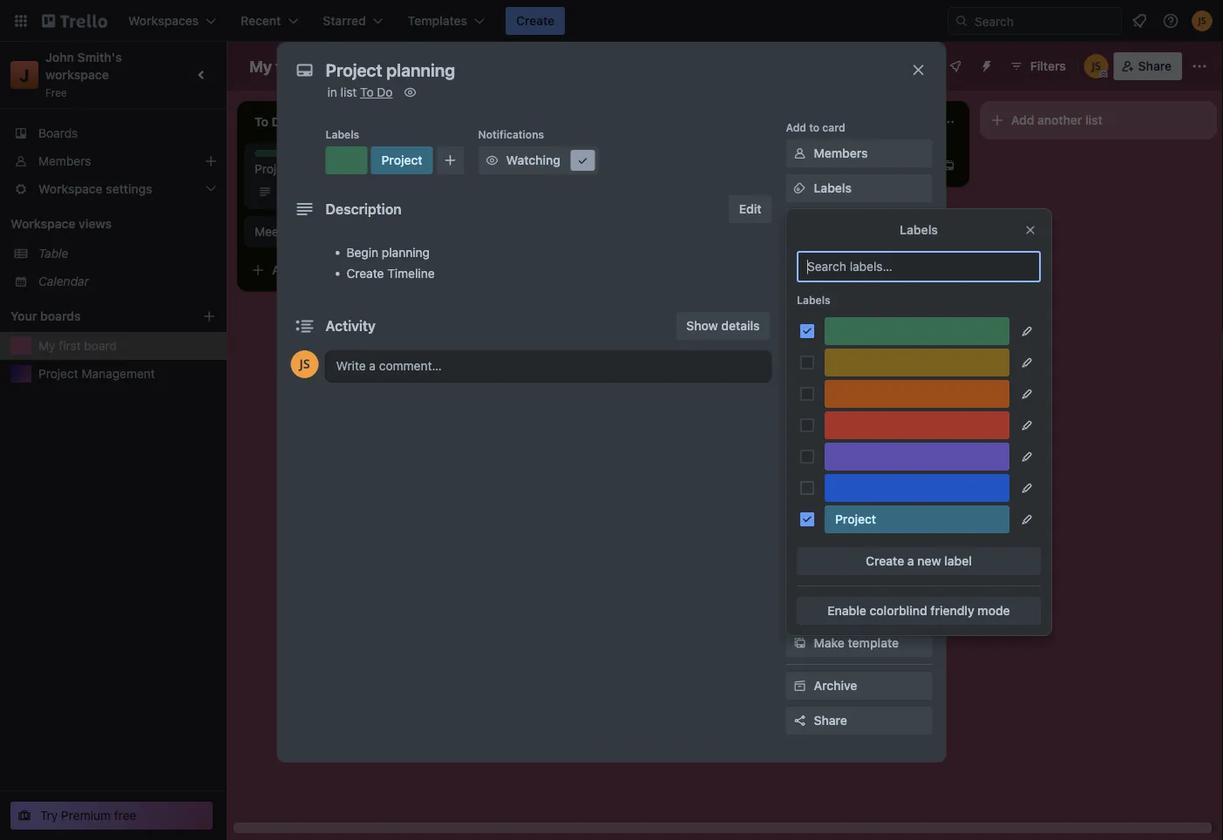 Task type: vqa. For each thing, say whether or not it's contained in the screenshot.
the rightmost list
yes



Task type: locate. For each thing, give the bounding box(es) containing it.
Write a comment text field
[[326, 350, 772, 382]]

labels down the add to card
[[814, 181, 852, 195]]

another
[[1037, 113, 1082, 127]]

create
[[516, 14, 555, 28], [347, 266, 384, 281], [866, 554, 904, 568]]

color: green, title: none image up 'color: yellow, title: none' image
[[825, 317, 1009, 345]]

color: sky, title: "project" element down color: blue, title: none image
[[825, 506, 1009, 533]]

0 horizontal spatial john smith (johnsmith38824343) image
[[291, 350, 319, 378]]

power-
[[786, 400, 822, 412], [840, 425, 881, 439]]

planning up the timeline
[[382, 245, 430, 260]]

a
[[546, 158, 553, 173], [793, 158, 800, 173], [298, 263, 305, 277], [907, 554, 914, 568]]

automation
[[786, 470, 845, 482]]

project down color: green, title: none icon
[[255, 162, 294, 176]]

sm image for cover
[[791, 319, 809, 336]]

power-ups
[[786, 400, 843, 412]]

1 vertical spatial ups
[[881, 425, 904, 439]]

2 vertical spatial sm image
[[791, 677, 809, 695]]

1 horizontal spatial members link
[[786, 139, 932, 167]]

project down button
[[835, 512, 876, 527]]

sm image
[[401, 84, 419, 101], [791, 635, 809, 652], [791, 677, 809, 695]]

planning
[[298, 162, 346, 176], [382, 245, 430, 260]]

sm image down actions
[[791, 565, 809, 582]]

create inside create a new label button
[[866, 554, 904, 568]]

boards link
[[0, 119, 227, 147]]

ups
[[822, 400, 843, 412], [881, 425, 904, 439]]

0 horizontal spatial share button
[[786, 707, 932, 735]]

share for the topmost share button
[[1138, 59, 1172, 73]]

0 vertical spatial create
[[516, 14, 555, 28]]

sm image for copy
[[791, 600, 809, 617]]

premium
[[61, 809, 111, 823]]

planning up description
[[298, 162, 346, 176]]

sm image inside the make template link
[[791, 635, 809, 652]]

project right color: green, title: none icon
[[293, 151, 329, 163]]

project for project management
[[38, 367, 78, 381]]

add inside button
[[814, 496, 837, 511]]

0 horizontal spatial ups
[[822, 400, 843, 412]]

1 vertical spatial planning
[[382, 245, 430, 260]]

None text field
[[317, 54, 892, 85]]

1 vertical spatial my first board
[[38, 339, 117, 353]]

0 horizontal spatial share
[[814, 713, 847, 728]]

1 horizontal spatial list
[[1085, 113, 1102, 127]]

add a card button down meeting link
[[244, 256, 439, 284]]

0 horizontal spatial board
[[84, 339, 117, 353]]

power- down the custom
[[786, 400, 822, 412]]

1 horizontal spatial my
[[249, 57, 272, 75]]

1 horizontal spatial planning
[[382, 245, 430, 260]]

1 horizontal spatial share button
[[1114, 52, 1182, 80]]

sm image for labels
[[791, 180, 809, 197]]

activity
[[326, 318, 376, 334]]

ups up "add power-ups"
[[822, 400, 843, 412]]

0 horizontal spatial color: green, title: none image
[[326, 146, 367, 174]]

board up in
[[310, 57, 354, 75]]

1 horizontal spatial my first board
[[249, 57, 354, 75]]

labels
[[326, 128, 359, 140], [814, 181, 852, 195], [900, 223, 938, 237], [797, 294, 830, 306]]

sm image for members
[[791, 145, 809, 162]]

add down automation
[[814, 496, 837, 511]]

share
[[1138, 59, 1172, 73], [814, 713, 847, 728]]

0 horizontal spatial planning
[[298, 162, 346, 176]]

my
[[249, 57, 272, 75], [38, 339, 55, 353]]

sm image left 'cover'
[[791, 319, 809, 336]]

sm image up checklist image at the right
[[791, 180, 809, 197]]

try premium free
[[40, 809, 136, 823]]

1 vertical spatial first
[[59, 339, 81, 353]]

color: green, title: none image
[[326, 146, 367, 174], [825, 317, 1009, 345]]

share button down 0 notifications image
[[1114, 52, 1182, 80]]

close popover image
[[1023, 223, 1037, 237]]

labels up 'cover'
[[797, 294, 830, 306]]

description
[[326, 201, 402, 217]]

members link
[[786, 139, 932, 167], [0, 147, 227, 175]]

add a card button
[[492, 152, 687, 180], [739, 152, 934, 180], [244, 256, 439, 284]]

Search field
[[968, 8, 1121, 34]]

mode
[[978, 604, 1010, 618]]

a inside create a new label button
[[907, 554, 914, 568]]

sm image inside copy link
[[791, 600, 809, 617]]

automation image
[[973, 52, 997, 77]]

sm image
[[791, 145, 809, 162], [483, 152, 501, 169], [574, 152, 592, 169], [791, 180, 809, 197], [791, 319, 809, 336], [791, 565, 809, 582], [791, 600, 809, 617]]

0 vertical spatial power-
[[786, 400, 822, 412]]

1 vertical spatial sm image
[[791, 635, 809, 652]]

list right in
[[340, 85, 357, 99]]

ups up color: purple, title: none image
[[881, 425, 904, 439]]

my first board up in
[[249, 57, 354, 75]]

board inside "text field"
[[310, 57, 354, 75]]

2 vertical spatial create
[[866, 554, 904, 568]]

sm image left archive
[[791, 677, 809, 695]]

project for rightmost color: sky, title: "project" element
[[835, 512, 876, 527]]

0 horizontal spatial add a card
[[272, 263, 334, 277]]

cover
[[814, 320, 848, 335]]

1 vertical spatial my
[[38, 339, 55, 353]]

add a card down the meeting
[[272, 263, 334, 277]]

color: sky, title: "project" element right color: green, title: none icon
[[293, 150, 329, 163]]

make template
[[814, 636, 899, 650]]

1 vertical spatial john smith (johnsmith38824343) image
[[291, 350, 319, 378]]

sm image inside labels link
[[791, 180, 809, 197]]

share left show menu image
[[1138, 59, 1172, 73]]

colorblind
[[870, 604, 927, 618]]

try
[[40, 809, 58, 823]]

1 horizontal spatial first
[[276, 57, 306, 75]]

meeting link
[[255, 223, 457, 241]]

1 horizontal spatial add a card
[[520, 158, 581, 173]]

dates
[[814, 251, 847, 265]]

add a card down the to
[[767, 158, 829, 173]]

members link down boards
[[0, 147, 227, 175]]

sm image for move
[[791, 565, 809, 582]]

free
[[45, 86, 67, 99]]

project for project planning
[[255, 162, 294, 176]]

0 vertical spatial list
[[340, 85, 357, 99]]

2 horizontal spatial create
[[866, 554, 904, 568]]

members down boards
[[38, 154, 91, 168]]

list right another
[[1085, 113, 1102, 127]]

sm image inside move link
[[791, 565, 809, 582]]

board
[[310, 57, 354, 75], [84, 339, 117, 353]]

primary element
[[0, 0, 1223, 42]]

edit button
[[729, 195, 772, 223]]

0 vertical spatial first
[[276, 57, 306, 75]]

1 vertical spatial color: green, title: none image
[[825, 317, 1009, 345]]

1 horizontal spatial power-
[[840, 425, 881, 439]]

0 horizontal spatial first
[[59, 339, 81, 353]]

0 vertical spatial color: green, title: none image
[[326, 146, 367, 174]]

members down the add to card
[[814, 146, 868, 160]]

1 vertical spatial share
[[814, 713, 847, 728]]

share button down archive link
[[786, 707, 932, 735]]

0 vertical spatial john smith (johnsmith38824343) image
[[1084, 54, 1109, 78]]

my inside board name "text field"
[[249, 57, 272, 75]]

my first board down your boards with 2 items 'element'
[[38, 339, 117, 353]]

sm image inside cover link
[[791, 319, 809, 336]]

begin planning create timeline
[[347, 245, 435, 281]]

create inside "create" button
[[516, 14, 555, 28]]

color: green, title: none image up description
[[326, 146, 367, 174]]

members link up labels link at the right of the page
[[786, 139, 932, 167]]

labels link
[[786, 174, 932, 202]]

enable
[[828, 604, 866, 618]]

star or unstar board image
[[373, 59, 387, 73]]

add board image
[[202, 309, 216, 323]]

color: sky, title: "project" element
[[371, 146, 433, 174], [293, 150, 329, 163], [825, 506, 1009, 533]]

create a new label button
[[797, 547, 1041, 575]]

0 vertical spatial ups
[[822, 400, 843, 412]]

to
[[809, 121, 820, 133]]

project
[[293, 151, 329, 163], [381, 153, 422, 167], [255, 162, 294, 176], [38, 367, 78, 381], [835, 512, 876, 527]]

1 horizontal spatial create
[[516, 14, 555, 28]]

project management
[[38, 367, 155, 381]]

1 horizontal spatial share
[[1138, 59, 1172, 73]]

0 horizontal spatial add a card button
[[244, 256, 439, 284]]

sm image for archive
[[791, 677, 809, 695]]

add a card
[[520, 158, 581, 173], [767, 158, 829, 173], [272, 263, 334, 277]]

power- inside add power-ups link
[[840, 425, 881, 439]]

1 vertical spatial power-
[[840, 425, 881, 439]]

watching button
[[478, 146, 599, 174]]

0 vertical spatial board
[[310, 57, 354, 75]]

planning inside begin planning create timeline
[[382, 245, 430, 260]]

move link
[[786, 560, 932, 588]]

edit
[[739, 202, 761, 216]]

add a card for the "add a card" button to the left
[[272, 263, 334, 277]]

custom
[[814, 355, 858, 370]]

Search labels… text field
[[797, 251, 1041, 282]]

j link
[[10, 61, 38, 89]]

sm image left make
[[791, 635, 809, 652]]

first inside board name "text field"
[[276, 57, 306, 75]]

1 horizontal spatial add a card button
[[492, 152, 687, 180]]

sm image inside archive link
[[791, 677, 809, 695]]

my first board
[[249, 57, 354, 75], [38, 339, 117, 353]]

1 horizontal spatial ups
[[881, 425, 904, 439]]

sm image right do
[[401, 84, 419, 101]]

project up description
[[381, 153, 422, 167]]

sm image down the add to card
[[791, 145, 809, 162]]

0 horizontal spatial list
[[340, 85, 357, 99]]

add a card down notifications
[[520, 158, 581, 173]]

0 horizontal spatial my
[[38, 339, 55, 353]]

color: green, title: none image
[[255, 150, 289, 157]]

label
[[944, 554, 972, 568]]

1 horizontal spatial board
[[310, 57, 354, 75]]

j
[[19, 65, 29, 85]]

0 vertical spatial planning
[[298, 162, 346, 176]]

john smith (johnsmith38824343) image
[[1084, 54, 1109, 78], [291, 350, 319, 378]]

add
[[1011, 113, 1034, 127], [786, 121, 806, 133], [520, 158, 543, 173], [767, 158, 790, 173], [272, 263, 295, 277], [814, 425, 837, 439], [814, 496, 837, 511]]

1 vertical spatial create
[[347, 266, 384, 281]]

0 vertical spatial share
[[1138, 59, 1172, 73]]

share down archive
[[814, 713, 847, 728]]

first
[[276, 57, 306, 75], [59, 339, 81, 353]]

labels up 'search labels…' text box
[[900, 223, 938, 237]]

sm image for make template
[[791, 635, 809, 652]]

workspace visible image
[[405, 59, 419, 73]]

sm image left copy
[[791, 600, 809, 617]]

labels up project planning link
[[326, 128, 359, 140]]

color: sky, title: "project" element up description
[[371, 146, 433, 174]]

0 horizontal spatial members
[[38, 154, 91, 168]]

0 horizontal spatial create
[[347, 266, 384, 281]]

0 vertical spatial my first board
[[249, 57, 354, 75]]

add button button
[[786, 490, 932, 518]]

add a card button down the add to card
[[739, 152, 934, 180]]

power- down 'power-ups'
[[840, 425, 881, 439]]

calendar link
[[38, 273, 216, 290]]

my first board link
[[38, 337, 216, 355]]

list
[[340, 85, 357, 99], [1085, 113, 1102, 127]]

card
[[822, 121, 845, 133], [556, 158, 581, 173], [803, 158, 829, 173], [308, 263, 334, 277]]

project down boards
[[38, 367, 78, 381]]

board up project management
[[84, 339, 117, 353]]

custom fields button
[[786, 354, 932, 371]]

0 vertical spatial my
[[249, 57, 272, 75]]

list inside "add another list" button
[[1085, 113, 1102, 127]]

custom fields
[[814, 355, 896, 370]]

sm image down notifications
[[483, 152, 501, 169]]

1 vertical spatial list
[[1085, 113, 1102, 127]]

add a card button down notifications
[[492, 152, 687, 180]]



Task type: describe. For each thing, give the bounding box(es) containing it.
add another list button
[[980, 101, 1217, 139]]

1 horizontal spatial color: sky, title: "project" element
[[371, 146, 433, 174]]

add power-ups
[[814, 425, 904, 439]]

search image
[[955, 14, 968, 28]]

1 horizontal spatial john smith (johnsmith38824343) image
[[1084, 54, 1109, 78]]

0 horizontal spatial power-
[[786, 400, 822, 412]]

your
[[10, 309, 37, 323]]

1 vertical spatial board
[[84, 339, 117, 353]]

add down the meeting
[[272, 263, 295, 277]]

show details link
[[676, 312, 770, 340]]

0 horizontal spatial color: sky, title: "project" element
[[293, 150, 329, 163]]

actions
[[786, 541, 825, 554]]

add left the to
[[786, 121, 806, 133]]

create inside begin planning create timeline
[[347, 266, 384, 281]]

table
[[38, 246, 68, 261]]

share for the bottom share button
[[814, 713, 847, 728]]

try premium free button
[[10, 802, 213, 830]]

enable colorblind friendly mode
[[828, 604, 1010, 618]]

0 vertical spatial sm image
[[401, 84, 419, 101]]

planning for project planning
[[298, 162, 346, 176]]

project for the leftmost color: sky, title: "project" element
[[293, 151, 329, 163]]

management
[[82, 367, 155, 381]]

make
[[814, 636, 845, 650]]

your boards with 2 items element
[[10, 306, 176, 327]]

Board name text field
[[241, 52, 363, 80]]

to do link
[[360, 85, 393, 99]]

color: orange, title: none image
[[825, 380, 1009, 408]]

john smith's workspace free
[[45, 50, 125, 99]]

boards
[[40, 309, 81, 323]]

workspace
[[10, 217, 75, 231]]

color: red, title: none image
[[825, 411, 1009, 439]]

project planning link
[[255, 160, 457, 178]]

board link
[[429, 52, 503, 80]]

table link
[[38, 245, 216, 262]]

1 vertical spatial share button
[[786, 707, 932, 735]]

add to card
[[786, 121, 845, 133]]

add power-ups link
[[786, 418, 932, 446]]

power ups image
[[948, 59, 962, 73]]

new
[[917, 554, 941, 568]]

sm image for watching
[[483, 152, 501, 169]]

attachment
[[814, 285, 881, 300]]

archive link
[[786, 672, 932, 700]]

color: purple, title: none image
[[825, 443, 1009, 471]]

show menu image
[[1191, 58, 1208, 75]]

filters
[[1030, 59, 1066, 73]]

fields
[[862, 355, 896, 370]]

make template link
[[786, 629, 932, 657]]

boards
[[38, 126, 78, 140]]

john smith's workspace link
[[45, 50, 125, 82]]

dates button
[[786, 244, 932, 272]]

watching
[[506, 153, 560, 167]]

0 vertical spatial share button
[[1114, 52, 1182, 80]]

0 notifications image
[[1129, 10, 1150, 31]]

workspace views
[[10, 217, 112, 231]]

project for middle color: sky, title: "project" element
[[381, 153, 422, 167]]

1 horizontal spatial members
[[814, 146, 868, 160]]

project management link
[[38, 365, 216, 383]]

add down 'power-ups'
[[814, 425, 837, 439]]

add a card for the "add a card" button to the middle
[[520, 158, 581, 173]]

2 horizontal spatial color: sky, title: "project" element
[[825, 506, 1009, 533]]

show details
[[686, 319, 760, 333]]

workspace
[[45, 68, 109, 82]]

create for create a new label
[[866, 554, 904, 568]]

1 horizontal spatial color: green, title: none image
[[825, 317, 1009, 345]]

create from template… image
[[941, 159, 955, 173]]

calendar
[[38, 274, 89, 289]]

attachment button
[[786, 279, 932, 307]]

0 horizontal spatial members link
[[0, 147, 227, 175]]

in
[[327, 85, 337, 99]]

create a new label
[[866, 554, 972, 568]]

add down notifications
[[520, 158, 543, 173]]

your boards
[[10, 309, 81, 323]]

begin
[[347, 245, 378, 260]]

john
[[45, 50, 74, 65]]

2 horizontal spatial add a card button
[[739, 152, 934, 180]]

2 horizontal spatial add a card
[[767, 158, 829, 173]]

sm image right watching
[[574, 152, 592, 169]]

checklist image
[[791, 214, 809, 232]]

project planning
[[255, 162, 346, 176]]

my first board inside board name "text field"
[[249, 57, 354, 75]]

views
[[79, 217, 112, 231]]

filters button
[[1004, 52, 1071, 80]]

create for create
[[516, 14, 555, 28]]

cover link
[[786, 314, 932, 342]]

archive
[[814, 679, 857, 693]]

timeline
[[387, 266, 435, 281]]

color: yellow, title: none image
[[825, 349, 1009, 377]]

details
[[721, 319, 760, 333]]

in list to do
[[327, 85, 393, 99]]

enable colorblind friendly mode button
[[797, 597, 1041, 625]]

add button
[[814, 496, 878, 511]]

show
[[686, 319, 718, 333]]

0 horizontal spatial my first board
[[38, 339, 117, 353]]

meeting
[[255, 224, 300, 239]]

copy link
[[786, 595, 932, 622]]

to
[[360, 85, 374, 99]]

labels inside labels link
[[814, 181, 852, 195]]

create button
[[506, 7, 565, 35]]

open information menu image
[[1162, 12, 1179, 30]]

color: blue, title: none image
[[825, 474, 1009, 502]]

add left another
[[1011, 113, 1034, 127]]

notifications
[[478, 128, 544, 140]]

friendly
[[930, 604, 974, 618]]

board
[[459, 59, 493, 73]]

copy
[[814, 601, 844, 615]]

add another list
[[1011, 113, 1102, 127]]

move
[[814, 566, 845, 581]]

template
[[848, 636, 899, 650]]

smith's
[[77, 50, 122, 65]]

john smith (johnsmith38824343) image
[[1192, 10, 1213, 31]]

planning for begin planning create timeline
[[382, 245, 430, 260]]

add up edit button on the top right
[[767, 158, 790, 173]]

do
[[377, 85, 393, 99]]

button
[[840, 496, 878, 511]]

free
[[114, 809, 136, 823]]



